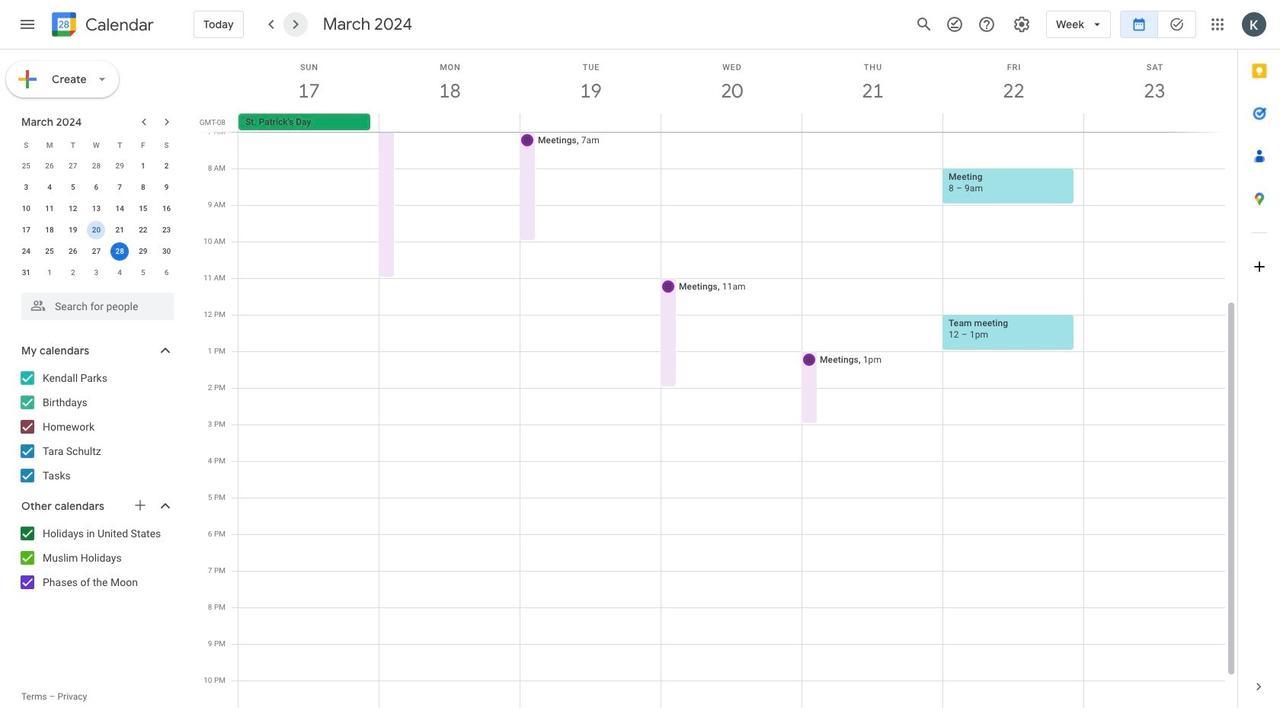 Task type: describe. For each thing, give the bounding box(es) containing it.
21 element
[[111, 221, 129, 239]]

8 element
[[134, 178, 152, 197]]

april 3 element
[[87, 264, 106, 282]]

5 element
[[64, 178, 82, 197]]

7 element
[[111, 178, 129, 197]]

31 element
[[17, 264, 35, 282]]

19 element
[[64, 221, 82, 239]]

april 2 element
[[64, 264, 82, 282]]

april 1 element
[[40, 264, 59, 282]]

3 element
[[17, 178, 35, 197]]

27 element
[[87, 242, 106, 261]]

11 element
[[40, 200, 59, 218]]

2 element
[[158, 157, 176, 175]]

april 4 element
[[111, 264, 129, 282]]

9 element
[[158, 178, 176, 197]]

february 27 element
[[64, 157, 82, 175]]

26 element
[[64, 242, 82, 261]]

main drawer image
[[18, 15, 37, 34]]

28, today element
[[111, 242, 129, 261]]



Task type: locate. For each thing, give the bounding box(es) containing it.
other calendars list
[[3, 521, 189, 595]]

row
[[232, 114, 1238, 132], [14, 134, 178, 156], [14, 156, 178, 177], [14, 177, 178, 198], [14, 198, 178, 220], [14, 220, 178, 241], [14, 241, 178, 262], [14, 262, 178, 284]]

february 29 element
[[111, 157, 129, 175]]

february 28 element
[[87, 157, 106, 175]]

22 element
[[134, 221, 152, 239]]

12 element
[[64, 200, 82, 218]]

february 26 element
[[40, 157, 59, 175]]

15 element
[[134, 200, 152, 218]]

my calendars list
[[3, 366, 189, 488]]

10 element
[[17, 200, 35, 218]]

tab list
[[1239, 50, 1281, 666]]

18 element
[[40, 221, 59, 239]]

february 25 element
[[17, 157, 35, 175]]

29 element
[[134, 242, 152, 261]]

14 element
[[111, 200, 129, 218]]

calendar element
[[49, 9, 154, 43]]

25 element
[[40, 242, 59, 261]]

13 element
[[87, 200, 106, 218]]

settings menu image
[[1013, 15, 1032, 34]]

23 element
[[158, 221, 176, 239]]

16 element
[[158, 200, 176, 218]]

6 element
[[87, 178, 106, 197]]

march 2024 grid
[[14, 134, 178, 284]]

4 element
[[40, 178, 59, 197]]

april 6 element
[[158, 264, 176, 282]]

24 element
[[17, 242, 35, 261]]

heading inside calendar element
[[82, 16, 154, 34]]

grid
[[195, 50, 1238, 708]]

20 element
[[87, 221, 106, 239]]

1 element
[[134, 157, 152, 175]]

cell
[[380, 114, 520, 132], [520, 114, 661, 132], [661, 114, 802, 132], [802, 114, 943, 132], [943, 114, 1084, 132], [1084, 114, 1225, 132], [85, 220, 108, 241], [108, 241, 132, 262]]

april 5 element
[[134, 264, 152, 282]]

30 element
[[158, 242, 176, 261]]

add other calendars image
[[133, 498, 148, 513]]

Search for people text field
[[30, 293, 165, 320]]

17 element
[[17, 221, 35, 239]]

None search field
[[0, 287, 189, 320]]

heading
[[82, 16, 154, 34]]

row group
[[14, 156, 178, 284]]



Task type: vqa. For each thing, say whether or not it's contained in the screenshot.
buffer at the bottom of page
no



